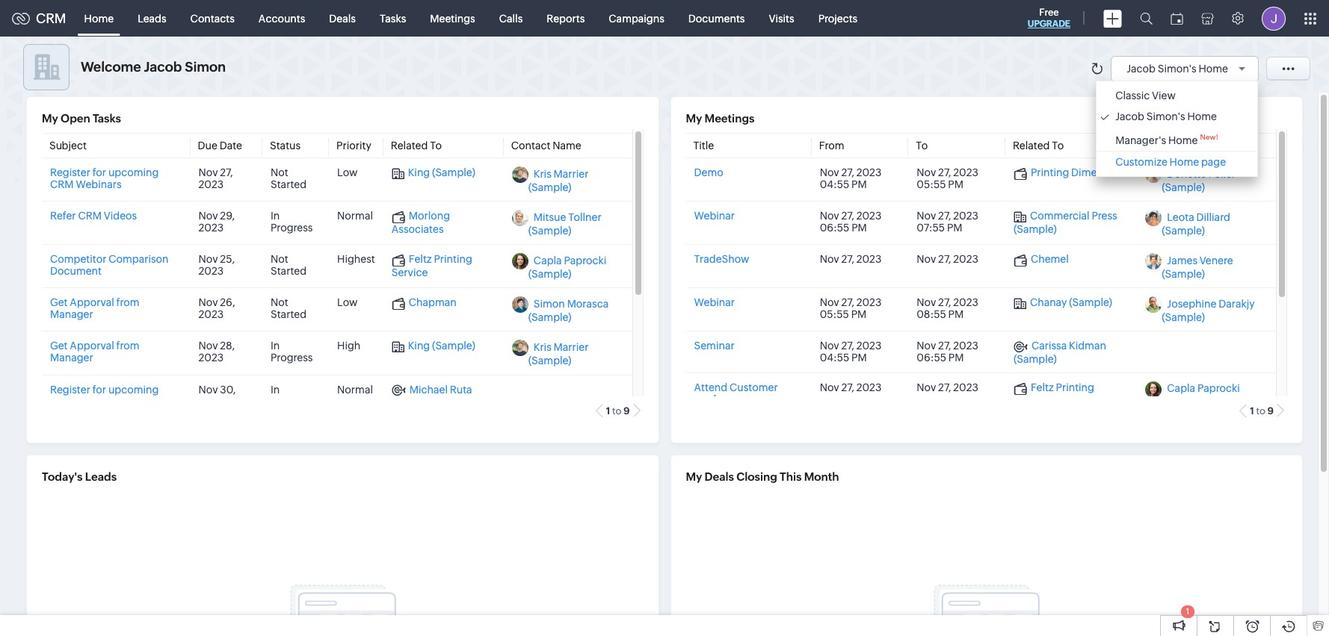 Task type: describe. For each thing, give the bounding box(es) containing it.
donette foller (sample)
[[1162, 168, 1236, 194]]

marrier for high
[[554, 342, 589, 354]]

1 to from the left
[[430, 140, 442, 152]]

josephine darakjy (sample)
[[1162, 299, 1255, 324]]

0 horizontal spatial tasks
[[93, 112, 121, 125]]

kris marrier (sample) for low
[[528, 168, 589, 194]]

kris for low
[[534, 168, 552, 180]]

(sample) inside james venere (sample)
[[1162, 269, 1205, 281]]

month
[[804, 471, 839, 484]]

chapman
[[409, 297, 457, 309]]

1 horizontal spatial capla paprocki (sample) link
[[1162, 383, 1240, 409]]

commercial press (sample)
[[1014, 210, 1117, 235]]

chanay (sample) link
[[1014, 297, 1112, 310]]

tollner
[[568, 212, 602, 224]]

register for upcoming crm webinars for nov 30, 2023
[[50, 384, 159, 408]]

2023 inside nov 27, 2023 07:55 pm
[[953, 210, 978, 222]]

get apporval from manager for nov 26, 2023
[[50, 297, 140, 321]]

today's leads
[[42, 471, 117, 484]]

1 vertical spatial printing
[[434, 254, 472, 266]]

0 vertical spatial 06:55
[[820, 222, 849, 234]]

jacob for jacob simon's home link to the bottom
[[1115, 111, 1144, 123]]

printing inside "printing dimensions" link
[[1031, 167, 1069, 179]]

closing
[[737, 471, 777, 484]]

0 horizontal spatial nov 27, 2023 05:55 pm
[[820, 297, 882, 321]]

2 to from the left
[[916, 140, 928, 152]]

customize
[[1115, 156, 1168, 168]]

04:55 for nov 27, 2023 06:55 pm
[[820, 352, 849, 364]]

calendar image
[[1171, 12, 1183, 24]]

0 horizontal spatial simon
[[185, 59, 226, 75]]

not started for 27,
[[271, 167, 307, 191]]

simon morasca (sample)
[[528, 299, 609, 324]]

1 vertical spatial leads
[[85, 471, 117, 484]]

not for 27,
[[271, 167, 288, 179]]

josephine
[[1167, 299, 1217, 311]]

refer
[[50, 210, 76, 222]]

attend customer conference link
[[694, 382, 778, 406]]

1 vertical spatial deals
[[705, 471, 734, 484]]

get apporval from manager link for nov 28, 2023
[[50, 340, 140, 364]]

my for my deals closing this month
[[686, 471, 702, 484]]

0 vertical spatial 05:55
[[917, 179, 946, 191]]

(sample) inside simon morasca (sample)
[[528, 312, 572, 324]]

tasks link
[[368, 0, 418, 36]]

priority
[[336, 140, 371, 152]]

1 for my open tasks
[[606, 406, 610, 417]]

reports link
[[535, 0, 597, 36]]

home up new! at the top right
[[1187, 111, 1217, 123]]

simon's for jacob simon's home link to the bottom
[[1147, 111, 1185, 123]]

0 horizontal spatial capla
[[534, 255, 562, 267]]

1 horizontal spatial 1
[[1186, 608, 1190, 617]]

0 horizontal spatial 05:55
[[820, 309, 849, 321]]

1 vertical spatial nov 27, 2023 06:55 pm
[[917, 340, 978, 364]]

pm inside nov 27, 2023 07:55 pm
[[947, 222, 963, 234]]

commercial press (sample) link
[[1014, 210, 1117, 235]]

webinar for nov 27, 2023 05:55 pm
[[694, 297, 735, 309]]

home up the "classic view" "link"
[[1199, 62, 1228, 74]]

welcome jacob simon
[[81, 59, 226, 75]]

michael ruta (sample) link
[[392, 384, 472, 409]]

1 to 9 for my open tasks
[[606, 406, 630, 417]]

calls link
[[487, 0, 535, 36]]

9 for my meetings
[[1268, 406, 1274, 417]]

upcoming for nov 30, 2023
[[108, 384, 159, 396]]

donette
[[1167, 168, 1206, 180]]

1 related to from the left
[[391, 140, 442, 152]]

9 for my open tasks
[[623, 406, 630, 417]]

feltz for feltz printing service link to the bottom
[[1031, 382, 1054, 394]]

crm link
[[12, 10, 66, 26]]

nov inside nov 29, 2023
[[199, 210, 218, 222]]

0 vertical spatial deals
[[329, 12, 356, 24]]

in for 30,
[[271, 384, 280, 396]]

not for 26,
[[271, 297, 288, 309]]

customer
[[730, 382, 778, 394]]

nov 25, 2023
[[199, 254, 235, 278]]

due
[[198, 140, 217, 152]]

customize home page
[[1115, 156, 1226, 168]]

30,
[[220, 384, 236, 396]]

08:55
[[917, 309, 946, 321]]

accounts link
[[247, 0, 317, 36]]

2023 inside 'nov 27, 2023 08:55 pm'
[[953, 297, 978, 309]]

manager's home new!
[[1115, 133, 1218, 146]]

contacts
[[190, 12, 235, 24]]

view
[[1152, 90, 1176, 102]]

videos
[[104, 210, 137, 222]]

due date link
[[198, 140, 242, 152]]

title
[[693, 140, 714, 152]]

free
[[1039, 7, 1059, 18]]

morasca
[[567, 299, 609, 311]]

normal for michael ruta (sample)
[[337, 384, 373, 396]]

nov inside nov 25, 2023
[[199, 254, 218, 266]]

0 horizontal spatial meetings
[[430, 12, 475, 24]]

0 vertical spatial tasks
[[380, 12, 406, 24]]

michael ruta (sample)
[[392, 384, 472, 409]]

1 name from the left
[[553, 140, 581, 152]]

to for my open tasks
[[612, 406, 622, 417]]

james venere (sample)
[[1162, 255, 1233, 281]]

projects link
[[806, 0, 870, 36]]

capla paprocki (sample) for rightmost capla paprocki (sample) "link"
[[1162, 383, 1240, 409]]

manager for nov 28, 2023
[[50, 352, 93, 364]]

0 vertical spatial jacob simon's home link
[[1127, 62, 1251, 74]]

2 related to link from the left
[[1013, 140, 1064, 152]]

documents
[[688, 12, 745, 24]]

demo
[[694, 167, 723, 179]]

date
[[220, 140, 242, 152]]

register for nov 30, 2023
[[50, 384, 90, 396]]

07:55
[[917, 222, 945, 234]]

ruta
[[450, 384, 472, 396]]

progress for nov 29, 2023
[[271, 222, 313, 234]]

logo image
[[12, 12, 30, 24]]

nov inside nov 30, 2023
[[199, 384, 218, 396]]

to for my meetings
[[1256, 406, 1266, 417]]

reports
[[547, 12, 585, 24]]

progress for nov 28, 2023
[[271, 352, 313, 364]]

2023 inside nov 28, 2023
[[199, 352, 224, 364]]

0 horizontal spatial capla paprocki (sample) link
[[528, 255, 606, 281]]

2 contact name link from the left
[[1145, 140, 1215, 152]]

nov inside nov 27, 2023 07:55 pm
[[917, 210, 936, 222]]

0 horizontal spatial nov 27, 2023 06:55 pm
[[820, 210, 882, 234]]

simon inside simon morasca (sample)
[[534, 299, 565, 311]]

printing dimensions link
[[1014, 167, 1128, 180]]

feltz for feltz printing service link to the top
[[409, 254, 432, 266]]

leads link
[[126, 0, 178, 36]]

nov inside 'nov 27, 2023 08:55 pm'
[[917, 297, 936, 309]]

0 vertical spatial nov 27, 2023 05:55 pm
[[917, 167, 978, 191]]

not for 25,
[[271, 254, 288, 266]]

upcoming for nov 27, 2023
[[108, 167, 159, 179]]

related for first related to link from the left
[[391, 140, 428, 152]]

related for 1st related to link from right
[[1013, 140, 1050, 152]]

nov 27, 2023 08:55 pm
[[917, 297, 978, 321]]

michael
[[409, 384, 448, 396]]

0 vertical spatial feltz printing service link
[[392, 254, 472, 279]]

attend customer conference
[[694, 382, 778, 406]]

upgrade
[[1028, 19, 1071, 29]]

nov 30, 2023
[[199, 384, 236, 408]]

printing dimensions
[[1031, 167, 1128, 179]]

today's
[[42, 471, 83, 484]]

to link
[[916, 140, 928, 152]]

(sample) inside michael ruta (sample)
[[392, 397, 435, 409]]

this
[[780, 471, 802, 484]]

capla paprocki (sample) for the left capla paprocki (sample) "link"
[[528, 255, 606, 281]]

carissa kidman (sample) link
[[1014, 340, 1106, 365]]

status link
[[270, 140, 301, 152]]

chanay (sample)
[[1030, 297, 1112, 309]]

kris marrier (sample) link for low
[[528, 168, 589, 194]]

nov 29, 2023
[[199, 210, 235, 234]]

highest
[[337, 254, 375, 266]]

josephine darakjy (sample) link
[[1162, 299, 1255, 324]]

nov 27, 2023 04:55 pm for 05:55
[[820, 167, 882, 191]]

(sample) inside leota dilliard (sample)
[[1162, 225, 1205, 237]]

welcome
[[81, 59, 141, 75]]

venere
[[1200, 255, 1233, 267]]

1 horizontal spatial meetings
[[705, 112, 755, 125]]

paprocki for the left capla paprocki (sample) "link"
[[564, 255, 606, 267]]

kidman
[[1069, 340, 1106, 352]]

visits link
[[757, 0, 806, 36]]

mitsue
[[534, 212, 566, 224]]

profile element
[[1253, 0, 1295, 36]]

nov inside nov 26, 2023
[[199, 297, 218, 309]]

james venere (sample) link
[[1162, 255, 1233, 281]]

attend
[[694, 382, 728, 394]]

nov inside nov 28, 2023
[[199, 340, 218, 352]]

2 vertical spatial printing
[[1056, 382, 1094, 394]]

dilliard
[[1196, 212, 1230, 224]]

28,
[[220, 340, 235, 352]]

james
[[1167, 255, 1198, 267]]

competitor comparison document link
[[50, 254, 169, 278]]

tradeshow
[[694, 254, 749, 266]]

kris marrier (sample) for high
[[528, 342, 589, 367]]

29,
[[220, 210, 235, 222]]

1 vertical spatial 06:55
[[917, 352, 946, 364]]

associates
[[392, 224, 444, 236]]

chanay
[[1030, 297, 1067, 309]]

normal for morlong associates
[[337, 210, 373, 222]]



Task type: vqa. For each thing, say whether or not it's contained in the screenshot.


Task type: locate. For each thing, give the bounding box(es) containing it.
jacob simon's home for the topmost jacob simon's home link
[[1127, 62, 1228, 74]]

2 register for upcoming crm webinars link from the top
[[50, 384, 159, 408]]

feltz printing service link down carissa kidman (sample)
[[1014, 382, 1094, 407]]

1 in from the top
[[271, 210, 280, 222]]

0 horizontal spatial contact name link
[[511, 140, 581, 152]]

for for nov 27, 2023
[[92, 167, 106, 179]]

2 to from the left
[[1256, 406, 1266, 417]]

printing down carissa kidman (sample)
[[1056, 382, 1094, 394]]

register for upcoming crm webinars for nov 27, 2023
[[50, 167, 159, 191]]

related right the priority
[[391, 140, 428, 152]]

0 vertical spatial register for upcoming crm webinars link
[[50, 167, 159, 191]]

manager
[[50, 309, 93, 321], [50, 352, 93, 364]]

1 register for upcoming crm webinars from the top
[[50, 167, 159, 191]]

2023 inside nov 29, 2023
[[199, 222, 224, 234]]

leads inside leads link
[[138, 12, 166, 24]]

0 vertical spatial king (sample) link
[[392, 167, 475, 180]]

webinar
[[694, 210, 735, 222], [694, 297, 735, 309]]

2 webinars from the top
[[76, 396, 121, 408]]

home inside manager's home new!
[[1168, 134, 1198, 146]]

1 horizontal spatial simon
[[534, 299, 565, 311]]

documents link
[[676, 0, 757, 36]]

0 vertical spatial low
[[337, 167, 358, 179]]

3 started from the top
[[271, 309, 307, 321]]

jacob simon's home up the "classic view" "link"
[[1127, 62, 1228, 74]]

press
[[1092, 210, 1117, 222]]

not right 26,
[[271, 297, 288, 309]]

1 vertical spatial capla paprocki (sample) link
[[1162, 383, 1240, 409]]

get apporval from manager link
[[50, 297, 140, 321], [50, 340, 140, 364]]

king (sample) link for low
[[392, 167, 475, 180]]

related to link up "printing dimensions" link
[[1013, 140, 1064, 152]]

0 vertical spatial apporval
[[70, 297, 114, 309]]

free upgrade
[[1028, 7, 1071, 29]]

contact
[[511, 140, 551, 152], [1145, 140, 1184, 152]]

service down carissa kidman (sample) link
[[1014, 395, 1050, 407]]

in right the 30,
[[271, 384, 280, 396]]

meetings link
[[418, 0, 487, 36]]

1 vertical spatial nov 27, 2023 04:55 pm
[[820, 340, 882, 364]]

not started right 25,
[[271, 254, 307, 278]]

2 vertical spatial not started
[[271, 297, 307, 321]]

get for nov 26, 2023
[[50, 297, 68, 309]]

printing down associates
[[434, 254, 472, 266]]

nov 27, 2023 07:55 pm
[[917, 210, 978, 234]]

1 not from the top
[[271, 167, 288, 179]]

2 not started from the top
[[271, 254, 307, 278]]

tasks right deals link
[[380, 12, 406, 24]]

my up title
[[686, 112, 702, 125]]

1 vertical spatial feltz printing service link
[[1014, 382, 1094, 407]]

2 contact from the left
[[1145, 140, 1184, 152]]

related to link right the priority
[[391, 140, 442, 152]]

not right 25,
[[271, 254, 288, 266]]

0 vertical spatial register for upcoming crm webinars
[[50, 167, 159, 191]]

0 vertical spatial leads
[[138, 12, 166, 24]]

1 webinar link from the top
[[694, 210, 735, 222]]

1 contact name from the left
[[511, 140, 581, 152]]

jacob down classic
[[1115, 111, 1144, 123]]

3 to from the left
[[1052, 140, 1064, 152]]

feltz printing service
[[392, 254, 472, 279], [1014, 382, 1094, 407]]

2 get apporval from manager link from the top
[[50, 340, 140, 364]]

1 vertical spatial low
[[337, 297, 358, 309]]

2023 inside nov 25, 2023
[[199, 266, 224, 278]]

leads right today's on the bottom of page
[[85, 471, 117, 484]]

started right 26,
[[271, 309, 307, 321]]

king (sample)
[[408, 167, 475, 179], [408, 340, 475, 352]]

simon's up the "classic view" "link"
[[1158, 62, 1197, 74]]

2 vertical spatial not
[[271, 297, 288, 309]]

2 related from the left
[[1013, 140, 1050, 152]]

0 vertical spatial simon
[[185, 59, 226, 75]]

king (sample) link
[[392, 167, 475, 180], [392, 340, 475, 353]]

2 register for upcoming crm webinars from the top
[[50, 384, 159, 408]]

2 not from the top
[[271, 254, 288, 266]]

2 vertical spatial started
[[271, 309, 307, 321]]

1 vertical spatial in progress
[[271, 340, 313, 364]]

in progress for 30,
[[271, 384, 313, 408]]

0 horizontal spatial feltz
[[409, 254, 432, 266]]

1 get apporval from manager link from the top
[[50, 297, 140, 321]]

1 get from the top
[[50, 297, 68, 309]]

normal
[[337, 210, 373, 222], [337, 384, 373, 396]]

started for nov 25, 2023
[[271, 266, 307, 278]]

feltz printing service up chapman
[[392, 254, 472, 279]]

0 horizontal spatial 06:55
[[820, 222, 849, 234]]

nov 27, 2023 04:55 pm
[[820, 167, 882, 191], [820, 340, 882, 364]]

1 started from the top
[[271, 179, 307, 191]]

webinar link
[[694, 210, 735, 222], [694, 297, 735, 309]]

0 horizontal spatial contact name
[[511, 140, 581, 152]]

0 horizontal spatial 9
[[623, 406, 630, 417]]

0 horizontal spatial to
[[612, 406, 622, 417]]

manager's
[[1115, 134, 1166, 146]]

classic view
[[1115, 90, 1176, 102]]

progress right 29,
[[271, 222, 313, 234]]

dimensions
[[1071, 167, 1128, 179]]

kris marrier (sample) link down the simon morasca (sample) link
[[528, 342, 589, 367]]

meetings up title
[[705, 112, 755, 125]]

1 webinars from the top
[[76, 179, 121, 191]]

king (sample) link up morlong
[[392, 167, 475, 180]]

1 vertical spatial paprocki
[[1198, 383, 1240, 395]]

king for high
[[408, 340, 430, 352]]

(sample) inside donette foller (sample)
[[1162, 182, 1205, 194]]

1 horizontal spatial contact name
[[1145, 140, 1215, 152]]

profile image
[[1262, 6, 1286, 30]]

webinar link for 06:55
[[694, 210, 735, 222]]

04:55 for nov 27, 2023 05:55 pm
[[820, 179, 849, 191]]

contact up the mitsue
[[511, 140, 551, 152]]

1 contact from the left
[[511, 140, 551, 152]]

1 horizontal spatial feltz printing service
[[1014, 382, 1094, 407]]

27, inside nov 27, 2023
[[220, 167, 233, 179]]

0 vertical spatial webinars
[[76, 179, 121, 191]]

king (sample) up morlong
[[408, 167, 475, 179]]

jacob simon's home link up the "classic view" "link"
[[1127, 62, 1251, 74]]

2 related to from the left
[[1013, 140, 1064, 152]]

name up the mitsue
[[553, 140, 581, 152]]

jacob up classic view
[[1127, 62, 1156, 74]]

2 vertical spatial progress
[[271, 396, 313, 408]]

kris up the mitsue
[[534, 168, 552, 180]]

chemel
[[1031, 254, 1069, 266]]

1 vertical spatial webinars
[[76, 396, 121, 408]]

1 marrier from the top
[[554, 168, 589, 180]]

progress for nov 30, 2023
[[271, 396, 313, 408]]

1 king (sample) link from the top
[[392, 167, 475, 180]]

2 manager from the top
[[50, 352, 93, 364]]

1 vertical spatial get apporval from manager link
[[50, 340, 140, 364]]

morlong associates
[[392, 210, 450, 236]]

2 name from the left
[[1186, 140, 1215, 152]]

2 webinar link from the top
[[694, 297, 735, 309]]

king (sample) link for high
[[392, 340, 475, 353]]

2 get apporval from manager from the top
[[50, 340, 140, 364]]

my left closing
[[686, 471, 702, 484]]

2 normal from the top
[[337, 384, 373, 396]]

1 in progress from the top
[[271, 210, 313, 234]]

(sample) inside commercial press (sample)
[[1014, 223, 1057, 235]]

1 vertical spatial nov 27, 2023 05:55 pm
[[820, 297, 882, 321]]

not down status
[[271, 167, 288, 179]]

1 vertical spatial capla
[[1167, 383, 1195, 395]]

0 vertical spatial get apporval from manager
[[50, 297, 140, 321]]

competitor comparison document
[[50, 254, 169, 278]]

deals left tasks link
[[329, 12, 356, 24]]

contact name link up customize home page link at the top
[[1145, 140, 1215, 152]]

04:55
[[820, 179, 849, 191], [820, 352, 849, 364]]

1 vertical spatial jacob simon's home link
[[1101, 111, 1254, 123]]

service up chapman link
[[392, 267, 428, 279]]

3 not from the top
[[271, 297, 288, 309]]

0 horizontal spatial leads
[[85, 471, 117, 484]]

(sample) inside josephine darakjy (sample)
[[1162, 312, 1205, 324]]

jacob down leads link
[[144, 59, 182, 75]]

2 contact name from the left
[[1145, 140, 1215, 152]]

from link
[[819, 140, 844, 152]]

for for nov 30, 2023
[[92, 384, 106, 396]]

normal down high
[[337, 384, 373, 396]]

1 king (sample) from the top
[[408, 167, 475, 179]]

related to right the priority
[[391, 140, 442, 152]]

service
[[392, 267, 428, 279], [1014, 395, 1050, 407]]

0 vertical spatial paprocki
[[564, 255, 606, 267]]

nov 27, 2023 for tradeshow
[[820, 254, 882, 266]]

0 vertical spatial king
[[408, 167, 430, 179]]

contact name up the mitsue
[[511, 140, 581, 152]]

accounts
[[259, 12, 305, 24]]

2 apporval from the top
[[70, 340, 114, 352]]

apporval for nov 26, 2023
[[70, 297, 114, 309]]

1 horizontal spatial capla
[[1167, 383, 1195, 395]]

feltz printing service link up chapman
[[392, 254, 472, 279]]

0 horizontal spatial service
[[392, 267, 428, 279]]

1 for my meetings
[[1250, 406, 1254, 417]]

2 kris marrier (sample) link from the top
[[528, 342, 589, 367]]

in progress for 28,
[[271, 340, 313, 364]]

0 vertical spatial capla
[[534, 255, 562, 267]]

in progress left high
[[271, 340, 313, 364]]

0 horizontal spatial capla paprocki (sample)
[[528, 255, 606, 281]]

1 contact name link from the left
[[511, 140, 581, 152]]

darakjy
[[1219, 299, 1255, 311]]

not started down status link
[[271, 167, 307, 191]]

apporval
[[70, 297, 114, 309], [70, 340, 114, 352]]

webinar for nov 27, 2023 06:55 pm
[[694, 210, 735, 222]]

nov 26, 2023
[[199, 297, 235, 321]]

kris
[[534, 168, 552, 180], [534, 342, 552, 354]]

1 horizontal spatial nov 27, 2023 06:55 pm
[[917, 340, 978, 364]]

kris marrier (sample) up the mitsue
[[528, 168, 589, 194]]

not started for 26,
[[271, 297, 307, 321]]

1 horizontal spatial nov 27, 2023 05:55 pm
[[917, 167, 978, 191]]

1 vertical spatial get
[[50, 340, 68, 352]]

1 progress from the top
[[271, 222, 313, 234]]

register for upcoming crm webinars
[[50, 167, 159, 191], [50, 384, 159, 408]]

related up "printing dimensions" link
[[1013, 140, 1050, 152]]

2 04:55 from the top
[[820, 352, 849, 364]]

register for upcoming crm webinars link for nov 30, 2023
[[50, 384, 159, 408]]

from for nov 26, 2023
[[116, 297, 140, 309]]

marrier for low
[[554, 168, 589, 180]]

nov inside nov 27, 2023
[[199, 167, 218, 179]]

0 vertical spatial in
[[271, 210, 280, 222]]

3 in from the top
[[271, 384, 280, 396]]

2 register from the top
[[50, 384, 90, 396]]

subject
[[49, 140, 87, 152]]

0 horizontal spatial 1
[[606, 406, 610, 417]]

started right 25,
[[271, 266, 307, 278]]

0 vertical spatial upcoming
[[108, 167, 159, 179]]

27, inside nov 27, 2023 07:55 pm
[[938, 210, 951, 222]]

webinars
[[76, 179, 121, 191], [76, 396, 121, 408]]

simon's down view
[[1147, 111, 1185, 123]]

1 horizontal spatial service
[[1014, 395, 1050, 407]]

contact name link
[[511, 140, 581, 152], [1145, 140, 1215, 152]]

kris marrier (sample) down the simon morasca (sample) link
[[528, 342, 589, 367]]

demo link
[[694, 167, 723, 179]]

1 vertical spatial 04:55
[[820, 352, 849, 364]]

1 vertical spatial king (sample)
[[408, 340, 475, 352]]

2 started from the top
[[271, 266, 307, 278]]

register for upcoming crm webinars link
[[50, 167, 159, 191], [50, 384, 159, 408]]

carissa
[[1032, 340, 1067, 352]]

create menu image
[[1103, 9, 1122, 27]]

to
[[430, 140, 442, 152], [916, 140, 928, 152], [1052, 140, 1064, 152]]

paprocki
[[564, 255, 606, 267], [1198, 383, 1240, 395]]

1 related to link from the left
[[391, 140, 442, 152]]

1 not started from the top
[[271, 167, 307, 191]]

from
[[116, 297, 140, 309], [116, 340, 140, 352]]

pm inside 'nov 27, 2023 08:55 pm'
[[948, 309, 964, 321]]

1 horizontal spatial leads
[[138, 12, 166, 24]]

simon morasca (sample) link
[[528, 299, 609, 324]]

3 progress from the top
[[271, 396, 313, 408]]

in progress for 29,
[[271, 210, 313, 234]]

in right 28,
[[271, 340, 280, 352]]

0 horizontal spatial feltz printing service link
[[392, 254, 472, 279]]

jacob for the topmost jacob simon's home link
[[1127, 62, 1156, 74]]

1 kris from the top
[[534, 168, 552, 180]]

webinar up seminar link
[[694, 297, 735, 309]]

paprocki for rightmost capla paprocki (sample) "link"
[[1198, 383, 1240, 395]]

1 vertical spatial not started
[[271, 254, 307, 278]]

nov 27, 2023 for attend customer conference
[[820, 382, 882, 394]]

low
[[337, 167, 358, 179], [337, 297, 358, 309]]

in for 28,
[[271, 340, 280, 352]]

1 normal from the top
[[337, 210, 373, 222]]

leads
[[138, 12, 166, 24], [85, 471, 117, 484]]

kris for high
[[534, 342, 552, 354]]

0 vertical spatial capla paprocki (sample) link
[[528, 255, 606, 281]]

simon down contacts
[[185, 59, 226, 75]]

0 vertical spatial normal
[[337, 210, 373, 222]]

0 vertical spatial jacob simon's home
[[1127, 62, 1228, 74]]

feltz down carissa kidman (sample)
[[1031, 382, 1054, 394]]

not started right 26,
[[271, 297, 307, 321]]

high
[[337, 340, 361, 352]]

1 kris marrier (sample) from the top
[[528, 168, 589, 194]]

2 get from the top
[[50, 340, 68, 352]]

started down status link
[[271, 179, 307, 191]]

king (sample) for low
[[408, 167, 475, 179]]

printing up 'commercial'
[[1031, 167, 1069, 179]]

webinar link for 05:55
[[694, 297, 735, 309]]

1 apporval from the top
[[70, 297, 114, 309]]

leota dilliard (sample) link
[[1162, 212, 1230, 237]]

1 horizontal spatial 05:55
[[917, 179, 946, 191]]

low for king (sample)
[[337, 167, 358, 179]]

1 horizontal spatial feltz
[[1031, 382, 1054, 394]]

(sample) inside carissa kidman (sample)
[[1014, 353, 1057, 365]]

projects
[[818, 12, 858, 24]]

1 vertical spatial meetings
[[705, 112, 755, 125]]

king (sample) down chapman
[[408, 340, 475, 352]]

3 in progress from the top
[[271, 384, 313, 408]]

1 manager from the top
[[50, 309, 93, 321]]

1 kris marrier (sample) link from the top
[[528, 168, 589, 194]]

kris down the simon morasca (sample) link
[[534, 342, 552, 354]]

0 horizontal spatial feltz printing service
[[392, 254, 472, 279]]

chapman link
[[392, 297, 457, 310]]

1 vertical spatial simon's
[[1147, 111, 1185, 123]]

06:55
[[820, 222, 849, 234], [917, 352, 946, 364]]

seminar link
[[694, 340, 735, 352]]

0 vertical spatial register
[[50, 167, 90, 179]]

2 marrier from the top
[[554, 342, 589, 354]]

from for nov 28, 2023
[[116, 340, 140, 352]]

my for my open tasks
[[42, 112, 58, 125]]

visits
[[769, 12, 794, 24]]

manager for nov 26, 2023
[[50, 309, 93, 321]]

25,
[[220, 254, 235, 266]]

2 from from the top
[[116, 340, 140, 352]]

0 vertical spatial capla paprocki (sample)
[[528, 255, 606, 281]]

deals left closing
[[705, 471, 734, 484]]

meetings
[[430, 12, 475, 24], [705, 112, 755, 125]]

home up welcome
[[84, 12, 114, 24]]

related to up "printing dimensions" link
[[1013, 140, 1064, 152]]

2 low from the top
[[337, 297, 358, 309]]

0 vertical spatial nov 27, 2023 04:55 pm
[[820, 167, 882, 191]]

king (sample) for high
[[408, 340, 475, 352]]

refer crm videos link
[[50, 210, 137, 222]]

1 horizontal spatial related
[[1013, 140, 1050, 152]]

in progress right the 30,
[[271, 384, 313, 408]]

1 vertical spatial kris
[[534, 342, 552, 354]]

home up donette
[[1170, 156, 1199, 168]]

deals link
[[317, 0, 368, 36]]

0 vertical spatial service
[[392, 267, 428, 279]]

king (sample) link up 'michael'
[[392, 340, 475, 353]]

2023 inside nov 30, 2023
[[199, 396, 224, 408]]

1 vertical spatial started
[[271, 266, 307, 278]]

1 get apporval from manager from the top
[[50, 297, 140, 321]]

2 king (sample) from the top
[[408, 340, 475, 352]]

0 vertical spatial webinar
[[694, 210, 735, 222]]

0 vertical spatial feltz
[[409, 254, 432, 266]]

1 to 9
[[606, 406, 630, 417], [1250, 406, 1274, 417]]

progress
[[271, 222, 313, 234], [271, 352, 313, 364], [271, 396, 313, 408]]

1 related from the left
[[391, 140, 428, 152]]

jacob simon's home link down the "classic view" "link"
[[1101, 111, 1254, 123]]

low down the priority
[[337, 167, 358, 179]]

(sample) inside 'mitsue tollner (sample)'
[[528, 225, 572, 237]]

webinars for nov 27, 2023
[[76, 179, 121, 191]]

1 register for upcoming crm webinars link from the top
[[50, 167, 159, 191]]

2 king (sample) link from the top
[[392, 340, 475, 353]]

register for nov 27, 2023
[[50, 167, 90, 179]]

1 horizontal spatial to
[[916, 140, 928, 152]]

in for 29,
[[271, 210, 280, 222]]

normal up highest
[[337, 210, 373, 222]]

0 vertical spatial feltz printing service
[[392, 254, 472, 279]]

get for nov 28, 2023
[[50, 340, 68, 352]]

1 register from the top
[[50, 167, 90, 179]]

2 1 to 9 from the left
[[1250, 406, 1274, 417]]

jacob simon's home down view
[[1115, 111, 1217, 123]]

not started
[[271, 167, 307, 191], [271, 254, 307, 278], [271, 297, 307, 321]]

in progress right 29,
[[271, 210, 313, 234]]

foller
[[1209, 168, 1236, 180]]

contact name link up the mitsue
[[511, 140, 581, 152]]

for
[[92, 167, 106, 179], [92, 384, 106, 396]]

started for nov 27, 2023
[[271, 179, 307, 191]]

2 nov 27, 2023 04:55 pm from the top
[[820, 340, 882, 364]]

my for my meetings
[[686, 112, 702, 125]]

9
[[623, 406, 630, 417], [1268, 406, 1274, 417]]

open
[[61, 112, 90, 125]]

1 horizontal spatial related to link
[[1013, 140, 1064, 152]]

1 vertical spatial webinar
[[694, 297, 735, 309]]

1 vertical spatial tasks
[[93, 112, 121, 125]]

progress right the 30,
[[271, 396, 313, 408]]

classic view link
[[1101, 90, 1254, 102]]

2 kris marrier (sample) from the top
[[528, 342, 589, 367]]

1 vertical spatial marrier
[[554, 342, 589, 354]]

feltz
[[409, 254, 432, 266], [1031, 382, 1054, 394]]

get apporval from manager link for nov 26, 2023
[[50, 297, 140, 321]]

1 04:55 from the top
[[820, 179, 849, 191]]

1 vertical spatial kris marrier (sample) link
[[528, 342, 589, 367]]

27, inside 'nov 27, 2023 08:55 pm'
[[938, 297, 951, 309]]

2 for from the top
[[92, 384, 106, 396]]

kris marrier (sample) link up the mitsue
[[528, 168, 589, 194]]

page
[[1201, 156, 1226, 168]]

apporval for nov 28, 2023
[[70, 340, 114, 352]]

1 vertical spatial feltz printing service
[[1014, 382, 1094, 407]]

leads up welcome jacob simon
[[138, 12, 166, 24]]

contact up the customize home page
[[1145, 140, 1184, 152]]

2 9 from the left
[[1268, 406, 1274, 417]]

marrier down the simon morasca (sample) link
[[554, 342, 589, 354]]

marrier up tollner
[[554, 168, 589, 180]]

2023 inside nov 27, 2023
[[199, 179, 224, 191]]

not started for 25,
[[271, 254, 307, 278]]

0 vertical spatial in progress
[[271, 210, 313, 234]]

nov 27, 2023 for register for upcoming crm webinars
[[199, 167, 233, 191]]

1 webinar from the top
[[694, 210, 735, 222]]

1 to 9 for my meetings
[[1250, 406, 1274, 417]]

1 vertical spatial not
[[271, 254, 288, 266]]

tradeshow link
[[694, 254, 749, 266]]

kris marrier (sample) link for high
[[528, 342, 589, 367]]

1 vertical spatial register for upcoming crm webinars
[[50, 384, 159, 408]]

tasks right open at the left of page
[[93, 112, 121, 125]]

progress left high
[[271, 352, 313, 364]]

1 9 from the left
[[623, 406, 630, 417]]

meetings left calls
[[430, 12, 475, 24]]

calls
[[499, 12, 523, 24]]

0 vertical spatial nov 27, 2023 06:55 pm
[[820, 210, 882, 234]]

1 nov 27, 2023 04:55 pm from the top
[[820, 167, 882, 191]]

kris marrier (sample) link
[[528, 168, 589, 194], [528, 342, 589, 367]]

0 horizontal spatial name
[[553, 140, 581, 152]]

priority link
[[336, 140, 371, 152]]

started for nov 26, 2023
[[271, 309, 307, 321]]

1 from from the top
[[116, 297, 140, 309]]

due date
[[198, 140, 242, 152]]

in right 29,
[[271, 210, 280, 222]]

nov 27, 2023 04:55 pm for 06:55
[[820, 340, 882, 364]]

get apporval from manager for nov 28, 2023
[[50, 340, 140, 364]]

2023 inside nov 26, 2023
[[199, 309, 224, 321]]

0 vertical spatial 04:55
[[820, 179, 849, 191]]

nov 27, 2023 05:55 pm
[[917, 167, 978, 191], [820, 297, 882, 321]]

3 not started from the top
[[271, 297, 307, 321]]

register for upcoming crm webinars link for nov 27, 2023
[[50, 167, 159, 191]]

0 vertical spatial for
[[92, 167, 106, 179]]

0 vertical spatial get apporval from manager link
[[50, 297, 140, 321]]

2 king from the top
[[408, 340, 430, 352]]

capla
[[534, 255, 562, 267], [1167, 383, 1195, 395]]

my left open at the left of page
[[42, 112, 58, 125]]

low up high
[[337, 297, 358, 309]]

simon's for the topmost jacob simon's home link
[[1158, 62, 1197, 74]]

webinar link down demo link
[[694, 210, 735, 222]]

my open tasks
[[42, 112, 121, 125]]

1 vertical spatial king (sample) link
[[392, 340, 475, 353]]

2 upcoming from the top
[[108, 384, 159, 396]]

webinar link up seminar link
[[694, 297, 735, 309]]

low for chapman
[[337, 297, 358, 309]]

1 for from the top
[[92, 167, 106, 179]]

home up customize home page link at the top
[[1168, 134, 1198, 146]]

2 progress from the top
[[271, 352, 313, 364]]

webinar down demo link
[[694, 210, 735, 222]]

king for low
[[408, 167, 430, 179]]

1 1 to 9 from the left
[[606, 406, 630, 417]]

simon left morasca
[[534, 299, 565, 311]]

king down chapman link
[[408, 340, 430, 352]]

jacob simon's home for jacob simon's home link to the bottom
[[1115, 111, 1217, 123]]

feltz down associates
[[409, 254, 432, 266]]

king up morlong
[[408, 167, 430, 179]]

1 low from the top
[[337, 167, 358, 179]]

webinars for nov 30, 2023
[[76, 396, 121, 408]]

search element
[[1131, 0, 1162, 37]]

name up page
[[1186, 140, 1215, 152]]

1 to from the left
[[612, 406, 622, 417]]

2023
[[856, 167, 882, 179], [953, 167, 978, 179], [199, 179, 224, 191], [856, 210, 882, 222], [953, 210, 978, 222], [199, 222, 224, 234], [856, 254, 882, 266], [953, 254, 978, 266], [199, 266, 224, 278], [856, 297, 882, 309], [953, 297, 978, 309], [199, 309, 224, 321], [856, 340, 882, 352], [953, 340, 978, 352], [199, 352, 224, 364], [856, 382, 882, 394], [953, 382, 978, 394], [199, 396, 224, 408]]

create menu element
[[1094, 0, 1131, 36]]

related to link
[[391, 140, 442, 152], [1013, 140, 1064, 152]]

contact name up customize home page link at the top
[[1145, 140, 1215, 152]]

0 vertical spatial printing
[[1031, 167, 1069, 179]]

1 vertical spatial in
[[271, 340, 280, 352]]

2 kris from the top
[[534, 342, 552, 354]]

feltz printing service down carissa kidman (sample)
[[1014, 382, 1094, 407]]

2 in from the top
[[271, 340, 280, 352]]

search image
[[1140, 12, 1153, 25]]

1 vertical spatial get apporval from manager
[[50, 340, 140, 364]]

2 vertical spatial in progress
[[271, 384, 313, 408]]

0 vertical spatial progress
[[271, 222, 313, 234]]

1 king from the top
[[408, 167, 430, 179]]

competitor
[[50, 254, 106, 266]]

2 in progress from the top
[[271, 340, 313, 364]]

1 upcoming from the top
[[108, 167, 159, 179]]

2 webinar from the top
[[694, 297, 735, 309]]

conference
[[694, 394, 750, 406]]



